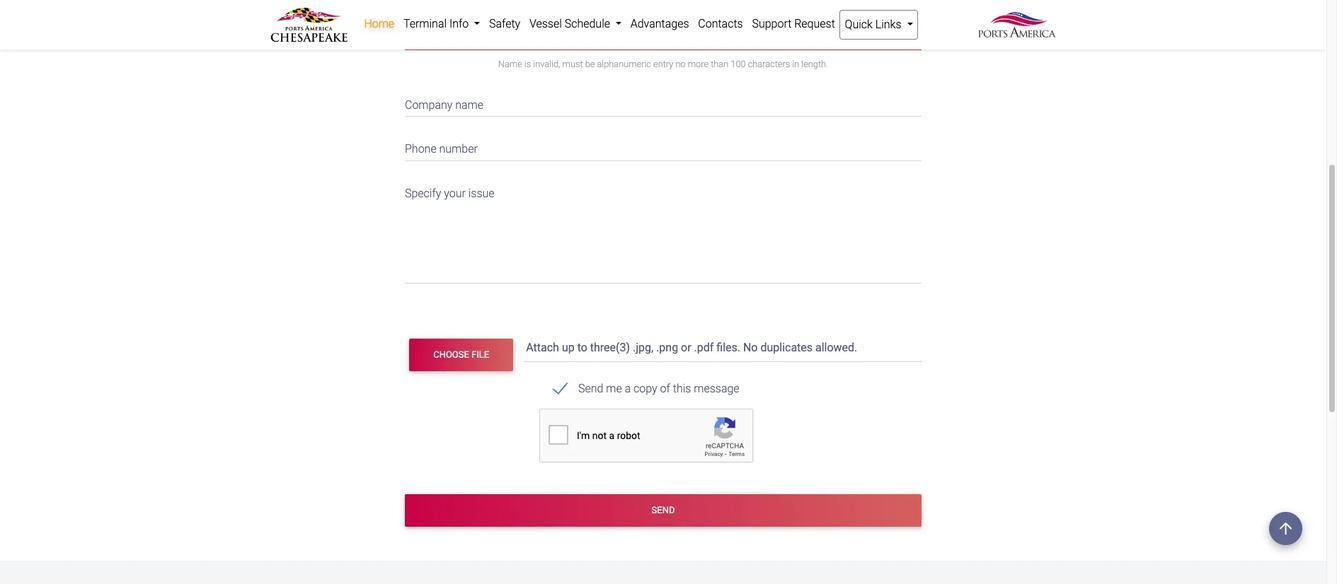 Task type: locate. For each thing, give the bounding box(es) containing it.
send button
[[405, 495, 922, 528]]

name is invalid, must be alphanumeric entry no more than 100 characters in length.
[[498, 59, 829, 70]]

specify
[[405, 187, 441, 200]]

in
[[793, 59, 800, 70]]

choose
[[434, 350, 469, 360]]

name for full name
[[425, 31, 454, 45]]

file
[[472, 350, 489, 360]]

vessel schedule
[[530, 17, 613, 30]]

100
[[731, 59, 746, 70]]

Specify your issue text field
[[405, 178, 922, 284]]

company name
[[405, 98, 484, 112]]

vessel schedule link
[[525, 10, 626, 38]]

1 horizontal spatial name
[[456, 98, 484, 112]]

name
[[425, 31, 454, 45], [456, 98, 484, 112]]

safety
[[489, 17, 521, 30]]

0 vertical spatial name
[[425, 31, 454, 45]]

full
[[405, 31, 423, 45]]

support
[[752, 17, 792, 30]]

number
[[439, 143, 478, 156]]

message
[[694, 382, 740, 396]]

name for company name
[[456, 98, 484, 112]]

0 horizontal spatial name
[[425, 31, 454, 45]]

safety link
[[485, 10, 525, 38]]

than
[[711, 59, 729, 70]]

home
[[364, 17, 395, 30]]

quick
[[845, 18, 873, 31]]

Phone number text field
[[405, 134, 922, 161]]

Attach up to three(3) .jpg, .png or .pdf files. No duplicates allowed. text field
[[525, 335, 925, 362]]

send me a copy of this message
[[579, 382, 740, 396]]

request
[[795, 17, 836, 30]]

advantages link
[[626, 10, 694, 38]]

name right company
[[456, 98, 484, 112]]

characters
[[748, 59, 791, 70]]

quick links
[[845, 18, 905, 31]]

contacts link
[[694, 10, 748, 38]]

name down terminal info
[[425, 31, 454, 45]]

contacts
[[699, 17, 743, 30]]

terminal info
[[404, 17, 472, 30]]

name
[[498, 59, 522, 70]]

advantages
[[631, 17, 689, 30]]

alphanumeric
[[597, 59, 652, 70]]

quick links link
[[840, 10, 918, 40]]

info
[[450, 17, 469, 30]]

1 vertical spatial name
[[456, 98, 484, 112]]

Full name text field
[[405, 22, 922, 50]]

send
[[579, 382, 604, 396]]



Task type: vqa. For each thing, say whether or not it's contained in the screenshot.
the close "icon"
no



Task type: describe. For each thing, give the bounding box(es) containing it.
phone
[[405, 143, 437, 156]]

length.
[[802, 59, 829, 70]]

go to top image
[[1270, 513, 1303, 546]]

send
[[652, 506, 675, 516]]

home link
[[360, 10, 399, 38]]

be
[[585, 59, 595, 70]]

company
[[405, 98, 453, 112]]

links
[[876, 18, 902, 31]]

is
[[525, 59, 531, 70]]

terminal
[[404, 17, 447, 30]]

Company name text field
[[405, 89, 922, 117]]

specify your issue
[[405, 187, 495, 200]]

full name
[[405, 31, 454, 45]]

invalid,
[[534, 59, 561, 70]]

support request
[[752, 17, 836, 30]]

support request link
[[748, 10, 840, 38]]

schedule
[[565, 17, 610, 30]]

vessel
[[530, 17, 562, 30]]

phone number
[[405, 143, 478, 156]]

entry
[[654, 59, 674, 70]]

no
[[676, 59, 686, 70]]

terminal info link
[[399, 10, 485, 38]]

must
[[563, 59, 583, 70]]

copy
[[634, 382, 658, 396]]

me
[[606, 382, 622, 396]]

issue
[[469, 187, 495, 200]]

a
[[625, 382, 631, 396]]

your
[[444, 187, 466, 200]]

of
[[660, 382, 671, 396]]

more
[[688, 59, 709, 70]]

choose file
[[434, 350, 489, 360]]

this
[[673, 382, 691, 396]]



